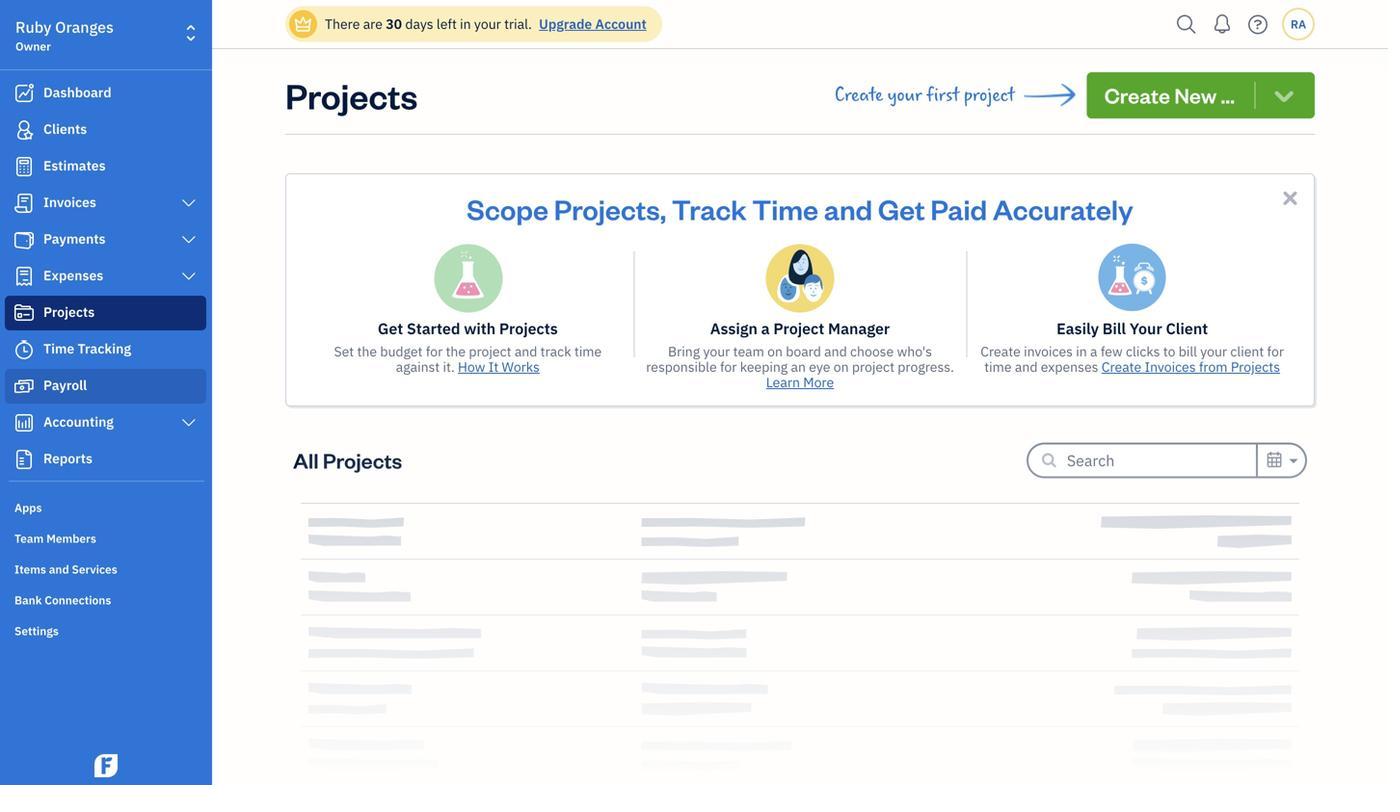 Task type: locate. For each thing, give the bounding box(es) containing it.
1 chevron large down image from the top
[[180, 196, 198, 211]]

dashboard image
[[13, 84, 36, 103]]

create
[[1105, 81, 1171, 109], [835, 85, 883, 106], [981, 343, 1021, 361], [1102, 358, 1142, 376]]

in down easily
[[1076, 343, 1087, 361]]

there
[[325, 15, 360, 33]]

the down get started with projects
[[446, 343, 466, 361]]

0 vertical spatial chevron large down image
[[180, 196, 198, 211]]

time inside "main" element
[[43, 340, 74, 358]]

projects right from
[[1231, 358, 1281, 376]]

track
[[541, 343, 571, 361]]

with
[[464, 319, 496, 339]]

and left the track
[[515, 343, 537, 361]]

progress.
[[898, 358, 954, 376]]

for right the client
[[1268, 343, 1284, 361]]

project right first
[[964, 85, 1015, 106]]

in
[[460, 15, 471, 33], [1076, 343, 1087, 361]]

project down manager
[[852, 358, 895, 376]]

expenses
[[43, 267, 103, 284]]

your right bill
[[1201, 343, 1228, 361]]

time right the track
[[575, 343, 602, 361]]

notifications image
[[1207, 5, 1238, 43]]

time
[[753, 191, 819, 227], [43, 340, 74, 358]]

a up team
[[761, 319, 770, 339]]

expenses link
[[5, 259, 206, 294]]

chevron large down image down payroll link
[[180, 416, 198, 431]]

client
[[1231, 343, 1264, 361]]

2 chevron large down image from the top
[[180, 269, 198, 284]]

items and services
[[14, 562, 117, 578]]

works
[[502, 358, 540, 376]]

invoice image
[[13, 194, 36, 213]]

create your first project
[[835, 85, 1015, 106]]

for
[[426, 343, 443, 361], [1268, 343, 1284, 361], [720, 358, 737, 376]]

first
[[927, 85, 960, 106]]

0 horizontal spatial project
[[469, 343, 512, 361]]

a
[[761, 319, 770, 339], [1091, 343, 1098, 361]]

board
[[786, 343, 821, 361]]

manager
[[828, 319, 890, 339]]

payroll link
[[5, 369, 206, 404]]

create for create new …
[[1105, 81, 1171, 109]]

time left invoices
[[985, 358, 1012, 376]]

1 horizontal spatial time
[[753, 191, 819, 227]]

to
[[1164, 343, 1176, 361]]

a left few
[[1091, 343, 1098, 361]]

reports
[[43, 450, 93, 468]]

1 chevron large down image from the top
[[180, 232, 198, 248]]

and right board
[[825, 343, 847, 361]]

chevron large down image inside accounting link
[[180, 416, 198, 431]]

chevron large down image inside invoices link
[[180, 196, 198, 211]]

paid
[[931, 191, 987, 227]]

trial.
[[504, 15, 532, 33]]

team members link
[[5, 524, 206, 553]]

1 horizontal spatial project
[[852, 358, 895, 376]]

how it works
[[458, 358, 540, 376]]

create inside dropdown button
[[1105, 81, 1171, 109]]

project inside set the budget for the project and track time against it.
[[469, 343, 512, 361]]

in right the left
[[460, 15, 471, 33]]

invoices inside "main" element
[[43, 193, 96, 211]]

your
[[474, 15, 501, 33], [888, 85, 922, 106], [703, 343, 730, 361], [1201, 343, 1228, 361]]

invoices
[[43, 193, 96, 211], [1145, 358, 1196, 376]]

create down bill
[[1102, 358, 1142, 376]]

chevron large down image for invoices
[[180, 196, 198, 211]]

projects down expenses at top
[[43, 303, 95, 321]]

0 horizontal spatial the
[[357, 343, 377, 361]]

1 vertical spatial chevron large down image
[[180, 269, 198, 284]]

1 vertical spatial invoices
[[1145, 358, 1196, 376]]

1 vertical spatial chevron large down image
[[180, 416, 198, 431]]

get
[[878, 191, 925, 227], [378, 319, 403, 339]]

create left invoices
[[981, 343, 1021, 361]]

on right eye
[[834, 358, 849, 376]]

0 vertical spatial invoices
[[43, 193, 96, 211]]

expense image
[[13, 267, 36, 286]]

set
[[334, 343, 354, 361]]

in inside create invoices in a few clicks to bill your client for time and expenses
[[1076, 343, 1087, 361]]

a inside create invoices in a few clicks to bill your client for time and expenses
[[1091, 343, 1098, 361]]

timer image
[[13, 340, 36, 360]]

create for create invoices in a few clicks to bill your client for time and expenses
[[981, 343, 1021, 361]]

payroll
[[43, 377, 87, 394]]

1 horizontal spatial for
[[720, 358, 737, 376]]

close image
[[1280, 187, 1302, 209]]

0 vertical spatial chevron large down image
[[180, 232, 198, 248]]

days
[[405, 15, 434, 33]]

clicks
[[1126, 343, 1160, 361]]

your inside create invoices in a few clicks to bill your client for time and expenses
[[1201, 343, 1228, 361]]

ra
[[1291, 16, 1307, 32]]

create left "new"
[[1105, 81, 1171, 109]]

1 horizontal spatial in
[[1076, 343, 1087, 361]]

0 horizontal spatial on
[[768, 343, 783, 361]]

project inside assign a project manager bring your team on board and choose who's responsible for keeping an eye on project progress. learn more
[[852, 358, 895, 376]]

time up assign a project manager image
[[753, 191, 819, 227]]

1 horizontal spatial get
[[878, 191, 925, 227]]

it
[[489, 358, 499, 376]]

left
[[437, 15, 457, 33]]

projects,
[[554, 191, 667, 227]]

time
[[575, 343, 602, 361], [985, 358, 1012, 376]]

team
[[14, 531, 44, 547]]

0 horizontal spatial time
[[575, 343, 602, 361]]

2 horizontal spatial for
[[1268, 343, 1284, 361]]

your down assign
[[703, 343, 730, 361]]

2 horizontal spatial project
[[964, 85, 1015, 106]]

1 horizontal spatial the
[[446, 343, 466, 361]]

0 horizontal spatial for
[[426, 343, 443, 361]]

create new …
[[1105, 81, 1235, 109]]

projects inside projects link
[[43, 303, 95, 321]]

bill
[[1179, 343, 1198, 361]]

0 horizontal spatial invoices
[[43, 193, 96, 211]]

apps
[[14, 500, 42, 516]]

crown image
[[293, 14, 313, 34]]

time inside set the budget for the project and track time against it.
[[575, 343, 602, 361]]

the
[[357, 343, 377, 361], [446, 343, 466, 361]]

upgrade account link
[[535, 15, 647, 33]]

time right the timer icon
[[43, 340, 74, 358]]

dashboard link
[[5, 76, 206, 111]]

get left paid
[[878, 191, 925, 227]]

team members
[[14, 531, 96, 547]]

30
[[386, 15, 402, 33]]

invoices link
[[5, 186, 206, 221]]

1 vertical spatial get
[[378, 319, 403, 339]]

0 horizontal spatial in
[[460, 15, 471, 33]]

create inside create invoices in a few clicks to bill your client for time and expenses
[[981, 343, 1021, 361]]

there are 30 days left in your trial. upgrade account
[[325, 15, 647, 33]]

chevron large down image up projects link
[[180, 269, 198, 284]]

0 horizontal spatial get
[[378, 319, 403, 339]]

for left it.
[[426, 343, 443, 361]]

get up budget
[[378, 319, 403, 339]]

learn
[[766, 374, 800, 391]]

for inside assign a project manager bring your team on board and choose who's responsible for keeping an eye on project progress. learn more
[[720, 358, 737, 376]]

easily bill your client image
[[1099, 244, 1166, 311]]

0 horizontal spatial a
[[761, 319, 770, 339]]

oranges
[[55, 17, 114, 37]]

0 horizontal spatial time
[[43, 340, 74, 358]]

chevron large down image
[[180, 232, 198, 248], [180, 269, 198, 284]]

on right team
[[768, 343, 783, 361]]

0 vertical spatial in
[[460, 15, 471, 33]]

projects right all
[[323, 447, 402, 474]]

and right items
[[49, 562, 69, 578]]

dashboard
[[43, 83, 112, 101]]

1 vertical spatial in
[[1076, 343, 1087, 361]]

1 horizontal spatial a
[[1091, 343, 1098, 361]]

eye
[[809, 358, 831, 376]]

for left keeping
[[720, 358, 737, 376]]

ruby oranges owner
[[15, 17, 114, 54]]

the right set
[[357, 343, 377, 361]]

2 chevron large down image from the top
[[180, 416, 198, 431]]

0 vertical spatial get
[[878, 191, 925, 227]]

create left first
[[835, 85, 883, 106]]

project
[[964, 85, 1015, 106], [469, 343, 512, 361], [852, 358, 895, 376]]

it.
[[443, 358, 455, 376]]

chevron large down image
[[180, 196, 198, 211], [180, 416, 198, 431]]

estimates
[[43, 157, 106, 175]]

chevron large down image up payments link
[[180, 196, 198, 211]]

and left expenses
[[1015, 358, 1038, 376]]

calendar image
[[1266, 449, 1284, 472]]

chevron large down image up expenses link
[[180, 232, 198, 248]]

set the budget for the project and track time against it.
[[334, 343, 602, 376]]

project down with at the top of the page
[[469, 343, 512, 361]]

1 horizontal spatial time
[[985, 358, 1012, 376]]

1 vertical spatial time
[[43, 340, 74, 358]]

ruby
[[15, 17, 51, 37]]

1 vertical spatial a
[[1091, 343, 1098, 361]]

accounting
[[43, 413, 114, 431]]

0 vertical spatial a
[[761, 319, 770, 339]]

ra button
[[1282, 8, 1315, 40]]



Task type: describe. For each thing, give the bounding box(es) containing it.
bring
[[668, 343, 700, 361]]

for inside create invoices in a few clicks to bill your client for time and expenses
[[1268, 343, 1284, 361]]

and inside assign a project manager bring your team on board and choose who's responsible for keeping an eye on project progress. learn more
[[825, 343, 847, 361]]

items and services link
[[5, 554, 206, 583]]

time tracking
[[43, 340, 131, 358]]

get started with projects
[[378, 319, 558, 339]]

tracking
[[78, 340, 131, 358]]

create invoices in a few clicks to bill your client for time and expenses
[[981, 343, 1284, 376]]

get started with projects image
[[433, 244, 503, 313]]

accounting link
[[5, 406, 206, 441]]

project
[[774, 319, 825, 339]]

items
[[14, 562, 46, 578]]

projects down there
[[285, 72, 418, 118]]

all
[[293, 447, 319, 474]]

chevrondown image
[[1271, 82, 1298, 109]]

account
[[595, 15, 647, 33]]

chevron large down image for payments
[[180, 232, 198, 248]]

services
[[72, 562, 117, 578]]

project image
[[13, 304, 36, 323]]

create invoices from projects
[[1102, 358, 1281, 376]]

payments link
[[5, 223, 206, 257]]

time inside create invoices in a few clicks to bill your client for time and expenses
[[985, 358, 1012, 376]]

create for create invoices from projects
[[1102, 358, 1142, 376]]

accurately
[[993, 191, 1134, 227]]

scope
[[467, 191, 549, 227]]

your inside assign a project manager bring your team on board and choose who's responsible for keeping an eye on project progress. learn more
[[703, 343, 730, 361]]

from
[[1199, 358, 1228, 376]]

client image
[[13, 121, 36, 140]]

team
[[733, 343, 765, 361]]

chevron large down image for accounting
[[180, 416, 198, 431]]

projects up the track
[[499, 319, 558, 339]]

responsible
[[646, 358, 717, 376]]

and inside create invoices in a few clicks to bill your client for time and expenses
[[1015, 358, 1038, 376]]

2 the from the left
[[446, 343, 466, 361]]

track
[[672, 191, 747, 227]]

and inside set the budget for the project and track time against it.
[[515, 343, 537, 361]]

create new … button
[[1087, 72, 1315, 119]]

chart image
[[13, 414, 36, 433]]

estimate image
[[13, 157, 36, 176]]

Search text field
[[1067, 445, 1256, 476]]

bank connections link
[[5, 585, 206, 614]]

how
[[458, 358, 485, 376]]

a inside assign a project manager bring your team on board and choose who's responsible for keeping an eye on project progress. learn more
[[761, 319, 770, 339]]

assign a project manager bring your team on board and choose who's responsible for keeping an eye on project progress. learn more
[[646, 319, 954, 391]]

your
[[1130, 319, 1163, 339]]

easily bill your client
[[1057, 319, 1208, 339]]

assign a project manager image
[[766, 244, 835, 313]]

estimates link
[[5, 149, 206, 184]]

chevron large down image for expenses
[[180, 269, 198, 284]]

invoices
[[1024, 343, 1073, 361]]

and up assign a project manager image
[[824, 191, 873, 227]]

client
[[1166, 319, 1208, 339]]

1 horizontal spatial invoices
[[1145, 358, 1196, 376]]

scope projects, track time and get paid accurately
[[467, 191, 1134, 227]]

projects link
[[5, 296, 206, 331]]

money image
[[13, 377, 36, 396]]

assign
[[710, 319, 758, 339]]

bank connections
[[14, 593, 111, 608]]

owner
[[15, 39, 51, 54]]

are
[[363, 15, 383, 33]]

and inside "main" element
[[49, 562, 69, 578]]

payments
[[43, 230, 106, 248]]

0 vertical spatial time
[[753, 191, 819, 227]]

create for create your first project
[[835, 85, 883, 106]]

against
[[396, 358, 440, 376]]

more
[[803, 374, 834, 391]]

clients link
[[5, 113, 206, 148]]

apps link
[[5, 493, 206, 522]]

bill
[[1103, 319, 1126, 339]]

bank
[[14, 593, 42, 608]]

search image
[[1172, 10, 1202, 39]]

go to help image
[[1243, 10, 1274, 39]]

few
[[1101, 343, 1123, 361]]

settings link
[[5, 616, 206, 645]]

clients
[[43, 120, 87, 138]]

upgrade
[[539, 15, 592, 33]]

new
[[1175, 81, 1217, 109]]

settings
[[14, 624, 59, 639]]

main element
[[0, 0, 260, 786]]

1 horizontal spatial on
[[834, 358, 849, 376]]

for inside set the budget for the project and track time against it.
[[426, 343, 443, 361]]

choose
[[850, 343, 894, 361]]

payment image
[[13, 230, 36, 250]]

easily
[[1057, 319, 1099, 339]]

…
[[1221, 81, 1235, 109]]

budget
[[380, 343, 423, 361]]

who's
[[897, 343, 932, 361]]

connections
[[45, 593, 111, 608]]

started
[[407, 319, 460, 339]]

keeping
[[740, 358, 788, 376]]

members
[[46, 531, 96, 547]]

report image
[[13, 450, 36, 470]]

time tracking link
[[5, 333, 206, 367]]

your left the trial.
[[474, 15, 501, 33]]

freshbooks image
[[91, 755, 121, 778]]

1 the from the left
[[357, 343, 377, 361]]

your left first
[[888, 85, 922, 106]]

caretdown image
[[1287, 450, 1298, 473]]



Task type: vqa. For each thing, say whether or not it's contained in the screenshot.
Add for Add an Item or Service
no



